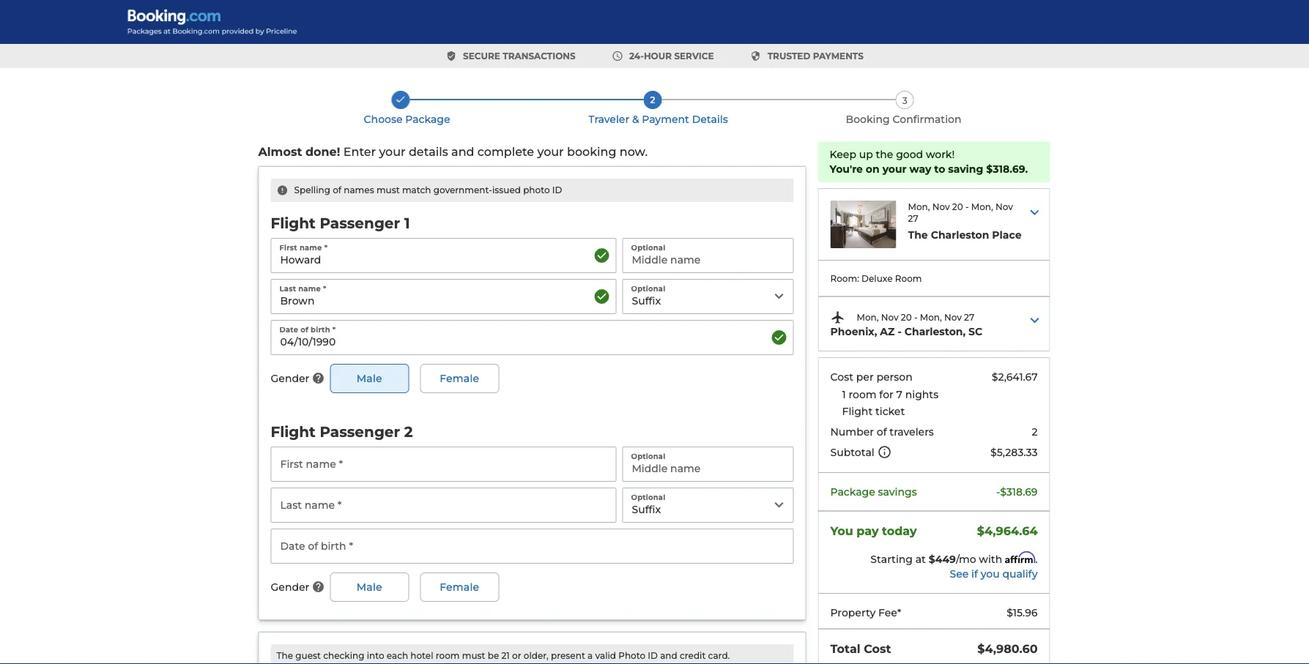 Task type: locate. For each thing, give the bounding box(es) containing it.
of for spelling
[[333, 185, 341, 196]]

2 vertical spatial of
[[877, 426, 887, 438]]

and right details
[[451, 145, 474, 159]]

affirm
[[1005, 552, 1035, 564]]

* right birth
[[332, 325, 336, 334]]

0 horizontal spatial 20
[[901, 312, 912, 323]]

mon, up charleston,
[[920, 312, 942, 323]]

0 horizontal spatial and
[[451, 145, 474, 159]]

date success image
[[770, 329, 788, 346]]

* for last name *
[[323, 284, 326, 293]]

subtotal
[[830, 447, 874, 459]]

2 vertical spatial flight
[[271, 423, 316, 441]]

of
[[333, 185, 341, 196], [301, 325, 308, 334], [877, 426, 887, 438]]

property
[[830, 606, 876, 619]]

of for date
[[301, 325, 308, 334]]

confirmation
[[893, 113, 961, 125]]

at
[[915, 554, 926, 566]]

transactions
[[503, 51, 576, 61]]

passenger
[[320, 214, 400, 232], [320, 423, 400, 441]]

1 gender from the top
[[271, 372, 309, 385]]

you
[[830, 524, 853, 539]]

traveler & payment details
[[588, 113, 728, 125]]

$318.69
[[1000, 486, 1038, 498]]

0 vertical spatial room
[[849, 388, 877, 401]]

room
[[849, 388, 877, 401], [436, 651, 460, 661]]

1 vertical spatial of
[[301, 325, 308, 334]]

almost
[[258, 145, 302, 159]]

your inside keep up the good work! you're on your way to saving $318.69.
[[882, 163, 907, 175]]

the inside "mon, nov 20 - mon, nov 27 the charleston place"
[[908, 229, 928, 241]]

0 vertical spatial female
[[440, 372, 479, 385]]

20 inside "mon, nov 20 - mon, nov 27 the charleston place"
[[952, 201, 963, 212]]

0 horizontal spatial your
[[379, 145, 406, 159]]

and left credit
[[660, 651, 677, 661]]

0 vertical spatial input success image
[[593, 247, 611, 264]]

0 vertical spatial *
[[324, 243, 328, 252]]

20 for mon, nov 20 - mon, nov 27 the charleston place
[[952, 201, 963, 212]]

complete
[[477, 145, 534, 159]]

1 horizontal spatial of
[[333, 185, 341, 196]]

20 up charleston
[[952, 201, 963, 212]]

room down per
[[849, 388, 877, 401]]

1 vertical spatial 1
[[842, 388, 846, 401]]

1 vertical spatial *
[[323, 284, 326, 293]]

1 vertical spatial flight
[[842, 405, 873, 418]]

/mo
[[956, 554, 976, 566]]

0 vertical spatial must
[[376, 185, 400, 196]]

1 vertical spatial and
[[660, 651, 677, 661]]

input success image
[[593, 247, 611, 264], [593, 288, 611, 305]]

2 horizontal spatial of
[[877, 426, 887, 438]]

today
[[882, 524, 917, 539]]

0 vertical spatial gender
[[271, 372, 309, 385]]

package up details
[[405, 113, 450, 125]]

mon, down way
[[908, 201, 930, 212]]

package savings
[[830, 486, 917, 498]]

2 up the traveler & payment details
[[650, 94, 655, 105]]

0 vertical spatial 20
[[952, 201, 963, 212]]

0 vertical spatial male
[[357, 372, 382, 385]]

your for almost done!
[[537, 145, 564, 159]]

the left "guest"
[[277, 651, 293, 661]]

cost right "total" at the right of page
[[864, 642, 891, 656]]

mon,
[[908, 201, 930, 212], [971, 201, 993, 212], [857, 312, 879, 323], [920, 312, 942, 323]]

1 vertical spatial the
[[277, 651, 293, 661]]

1 female from the top
[[440, 372, 479, 385]]

flight
[[271, 214, 316, 232], [842, 405, 873, 418], [271, 423, 316, 441]]

0 vertical spatial the
[[908, 229, 928, 241]]

or
[[512, 651, 521, 661]]

room right hotel
[[436, 651, 460, 661]]

hour
[[644, 51, 672, 61]]

1 horizontal spatial room
[[849, 388, 877, 401]]

27 inside "mon, nov 20 - mon, nov 27 the charleston place"
[[908, 214, 918, 224]]

Second flight passenger's first name text field
[[271, 447, 616, 482]]

1 vertical spatial female
[[440, 581, 479, 594]]

see if you qualify link
[[819, 567, 1038, 582]]

the left charleston
[[908, 229, 928, 241]]

27 for mon, nov 20 - mon, nov 27 the charleston place
[[908, 214, 918, 224]]

0 vertical spatial flight
[[271, 214, 316, 232]]

0 vertical spatial passenger
[[320, 214, 400, 232]]

see
[[950, 568, 969, 580]]

24-hour service
[[629, 51, 714, 61]]

fee*
[[878, 606, 901, 619]]

0 vertical spatial cost
[[830, 371, 853, 383]]

cost
[[830, 371, 853, 383], [864, 642, 891, 656]]

flight inside 1 room  for 7 nights flight ticket
[[842, 405, 873, 418]]

ticket
[[875, 405, 905, 418]]

if
[[971, 568, 978, 580]]

total
[[830, 642, 860, 656]]

Optional text field
[[622, 447, 794, 482]]

secure transactions
[[463, 51, 576, 61]]

up
[[859, 148, 873, 161]]

0 vertical spatial id
[[552, 185, 562, 196]]

nov
[[932, 201, 950, 212], [995, 201, 1013, 212], [881, 312, 899, 323], [944, 312, 962, 323]]

0 horizontal spatial of
[[301, 325, 308, 334]]

0 horizontal spatial cost
[[830, 371, 853, 383]]

your right "enter"
[[379, 145, 406, 159]]

your for keep up the good work!
[[882, 163, 907, 175]]

input success image for last name *
[[593, 288, 611, 305]]

keep up the good work! you're on your way to saving $318.69.
[[830, 148, 1028, 175]]

almost done! enter your details and complete your booking now.
[[258, 145, 648, 159]]

your
[[379, 145, 406, 159], [537, 145, 564, 159], [882, 163, 907, 175]]

27 up sc
[[964, 312, 974, 323]]

*
[[324, 243, 328, 252], [323, 284, 326, 293], [332, 325, 336, 334]]

id right the photo
[[648, 651, 658, 661]]

1 vertical spatial package
[[830, 486, 875, 498]]

name for first
[[300, 243, 322, 252]]

qualify
[[1002, 568, 1038, 580]]

hotel image image
[[830, 201, 896, 248]]

2 optional from the top
[[631, 284, 665, 293]]

package down subtotal
[[830, 486, 875, 498]]

- up 'phoenix, az - charleston, sc'
[[914, 312, 918, 323]]

and
[[451, 145, 474, 159], [660, 651, 677, 661]]

1 vertical spatial cost
[[864, 642, 891, 656]]

id right photo
[[552, 185, 562, 196]]

room: deluxe room
[[830, 273, 922, 284]]

1 horizontal spatial 20
[[952, 201, 963, 212]]

name right last
[[298, 284, 321, 293]]

deluxe
[[862, 273, 893, 284]]

First name * text field
[[271, 238, 616, 273]]

27 right hotel image
[[908, 214, 918, 224]]

* down flight passenger 1
[[324, 243, 328, 252]]

3 optional from the top
[[631, 452, 665, 461]]

0 vertical spatial name
[[300, 243, 322, 252]]

1 down match
[[404, 214, 410, 232]]

name for last
[[298, 284, 321, 293]]

must
[[376, 185, 400, 196], [462, 651, 485, 661]]

0 horizontal spatial 27
[[908, 214, 918, 224]]

1 passenger from the top
[[320, 214, 400, 232]]

number of travelers
[[830, 426, 934, 438]]

male up flight passenger 2
[[357, 372, 382, 385]]

nights
[[905, 388, 938, 401]]

match
[[402, 185, 431, 196]]

2 female from the top
[[440, 581, 479, 594]]

1 room  for 7 nights flight ticket
[[842, 388, 938, 418]]

0 vertical spatial package
[[405, 113, 450, 125]]

flights image
[[830, 310, 845, 325]]

male up into
[[357, 581, 382, 594]]

names
[[344, 185, 374, 196]]

20
[[952, 201, 963, 212], [901, 312, 912, 323]]

card.
[[708, 651, 730, 661]]

0 vertical spatial of
[[333, 185, 341, 196]]

2 passenger from the top
[[320, 423, 400, 441]]

2 horizontal spatial your
[[882, 163, 907, 175]]

1 horizontal spatial 1
[[842, 388, 846, 401]]

flight for flight passenger 1
[[271, 214, 316, 232]]

2 up second flight passenger's first name 'text box'
[[404, 423, 413, 441]]

Last name * text field
[[271, 279, 616, 314]]

per
[[856, 371, 874, 383]]

0 vertical spatial 27
[[908, 214, 918, 224]]

0 vertical spatial 1
[[404, 214, 410, 232]]

0 vertical spatial and
[[451, 145, 474, 159]]

1 vertical spatial name
[[298, 284, 321, 293]]

payment
[[642, 113, 689, 125]]

your down the the
[[882, 163, 907, 175]]

must left match
[[376, 185, 400, 196]]

good
[[896, 148, 923, 161]]

1 input success image from the top
[[593, 247, 611, 264]]

name
[[300, 243, 322, 252], [298, 284, 321, 293]]

- up charleston
[[965, 201, 969, 212]]

of right date
[[301, 325, 308, 334]]

your up photo
[[537, 145, 564, 159]]

1 down cost per person
[[842, 388, 846, 401]]

sc
[[969, 326, 983, 338]]

saving
[[948, 163, 983, 175]]

male
[[357, 372, 382, 385], [357, 581, 382, 594]]

1 horizontal spatial your
[[537, 145, 564, 159]]

id
[[552, 185, 562, 196], [648, 651, 658, 661]]

1 vertical spatial gender
[[271, 581, 309, 594]]

into
[[367, 651, 384, 661]]

1 male from the top
[[357, 372, 382, 385]]

1 vertical spatial 20
[[901, 312, 912, 323]]

1 horizontal spatial the
[[908, 229, 928, 241]]

birth
[[311, 325, 330, 334]]

gender for flight passenger 1
[[271, 372, 309, 385]]

27 for mon, nov 20 - mon, nov 27
[[964, 312, 974, 323]]

gender up "guest"
[[271, 581, 309, 594]]

1 vertical spatial 27
[[964, 312, 974, 323]]

1 vertical spatial room
[[436, 651, 460, 661]]

1 vertical spatial male
[[357, 581, 382, 594]]

phoenix, az - charleston, sc
[[830, 326, 983, 338]]

1 vertical spatial must
[[462, 651, 485, 661]]

issued
[[492, 185, 521, 196]]

of up toggle tooltip image
[[877, 426, 887, 438]]

1 vertical spatial passenger
[[320, 423, 400, 441]]

2 up $5,283.33
[[1032, 426, 1038, 438]]

2 gender from the top
[[271, 581, 309, 594]]

0 horizontal spatial the
[[277, 651, 293, 661]]

2 male from the top
[[357, 581, 382, 594]]

gender down date
[[271, 372, 309, 385]]

az
[[880, 326, 895, 338]]

2 input success image from the top
[[593, 288, 611, 305]]

must left be
[[462, 651, 485, 661]]

of for number
[[877, 426, 887, 438]]

27
[[908, 214, 918, 224], [964, 312, 974, 323]]

* right last
[[323, 284, 326, 293]]

0 horizontal spatial room
[[436, 651, 460, 661]]

1 horizontal spatial 27
[[964, 312, 974, 323]]

of left names
[[333, 185, 341, 196]]

gender
[[271, 372, 309, 385], [271, 581, 309, 594]]

cost left per
[[830, 371, 853, 383]]

1 vertical spatial id
[[648, 651, 658, 661]]

4 optional from the top
[[631, 493, 665, 502]]

20 up 'phoenix, az - charleston, sc'
[[901, 312, 912, 323]]

- inside "mon, nov 20 - mon, nov 27 the charleston place"
[[965, 201, 969, 212]]

1 vertical spatial input success image
[[593, 288, 611, 305]]

the
[[876, 148, 893, 161]]

$5,283.33
[[990, 447, 1038, 459]]

name right first
[[300, 243, 322, 252]]

last
[[279, 284, 296, 293]]



Task type: vqa. For each thing, say whether or not it's contained in the screenshot.
2nd go to image #4
no



Task type: describe. For each thing, give the bounding box(es) containing it.
flight passenger 2
[[271, 423, 413, 441]]

choose package
[[364, 113, 450, 125]]

on
[[866, 163, 880, 175]]

mon, nov 20 - mon, nov 27
[[857, 312, 974, 323]]

present
[[551, 651, 585, 661]]

gender for flight passenger 2
[[271, 581, 309, 594]]

starting at $449 /mo with affirm . see if you qualify
[[870, 552, 1038, 580]]

1 horizontal spatial and
[[660, 651, 677, 661]]

1 optional from the top
[[631, 243, 665, 252]]

credit
[[680, 651, 706, 661]]

mon, up phoenix,
[[857, 312, 879, 323]]

0 horizontal spatial 1
[[404, 214, 410, 232]]

last name *
[[279, 284, 326, 293]]

$2,641.67
[[992, 371, 1038, 383]]

Date of birth * telephone field
[[271, 320, 794, 355]]

1 horizontal spatial id
[[648, 651, 658, 661]]

booking
[[567, 145, 616, 159]]

keep
[[830, 148, 856, 161]]

female for flight passenger 2
[[440, 581, 479, 594]]

$4,980.60
[[977, 642, 1038, 656]]

spelling of names must match government-issued photo id
[[294, 185, 562, 196]]

now.
[[620, 145, 648, 159]]

* for first name *
[[324, 243, 328, 252]]

-$318.69
[[996, 486, 1038, 498]]

nov up charleston,
[[944, 312, 962, 323]]

1 horizontal spatial 2
[[650, 94, 655, 105]]

nov up az
[[881, 312, 899, 323]]

a
[[588, 651, 593, 661]]

you're
[[830, 163, 863, 175]]

hotel
[[410, 651, 433, 661]]

details
[[692, 113, 728, 125]]

Second flight passenger's date of birth telephone field
[[271, 529, 794, 564]]

room:
[[830, 273, 859, 284]]

date of birth *
[[279, 325, 336, 334]]

done!
[[305, 145, 340, 159]]

checking
[[323, 651, 364, 661]]

choose
[[364, 113, 403, 125]]

savings
[[878, 486, 917, 498]]

$4,964.64
[[977, 524, 1038, 539]]

secure
[[463, 51, 500, 61]]

1 inside 1 room  for 7 nights flight ticket
[[842, 388, 846, 401]]

photo
[[618, 651, 645, 661]]

starting
[[870, 554, 913, 566]]

3
[[903, 95, 908, 106]]

the guest checking into each hotel room must be 21 or older, present a valid photo id and credit card.
[[277, 651, 730, 661]]

trusted payments
[[767, 51, 864, 61]]

room inside 1 room  for 7 nights flight ticket
[[849, 388, 877, 401]]

0 horizontal spatial package
[[405, 113, 450, 125]]

passenger for 1
[[320, 214, 400, 232]]

2 horizontal spatial 2
[[1032, 426, 1038, 438]]

1 horizontal spatial cost
[[864, 642, 891, 656]]

trusted
[[767, 51, 810, 61]]

details
[[409, 145, 448, 159]]

property fee*
[[830, 606, 901, 619]]

$449
[[929, 554, 956, 566]]

booking
[[846, 113, 890, 125]]

mon, nov 20 - mon, nov 27 the charleston place
[[908, 201, 1022, 241]]

total cost
[[830, 642, 891, 656]]

$15.96
[[1007, 606, 1038, 619]]

female for flight passenger 1
[[440, 372, 479, 385]]

passenger for 2
[[320, 423, 400, 441]]

toggle tooltip image
[[877, 445, 892, 460]]

cost per person
[[830, 371, 913, 383]]

room
[[895, 273, 922, 284]]

work!
[[926, 148, 955, 161]]

1 horizontal spatial package
[[830, 486, 875, 498]]

valid
[[595, 651, 616, 661]]

Second flight passenger's last name text field
[[271, 488, 616, 523]]

0 horizontal spatial must
[[376, 185, 400, 196]]

travelers
[[890, 426, 934, 438]]

each
[[387, 651, 408, 661]]

for
[[879, 388, 894, 401]]

- up $4,964.64 at bottom
[[996, 486, 1000, 498]]

charleston
[[931, 229, 989, 241]]

with
[[979, 554, 1002, 566]]

place
[[992, 229, 1022, 241]]

traveler
[[588, 113, 629, 125]]

24-
[[629, 51, 644, 61]]

first
[[279, 243, 297, 252]]

nov up place
[[995, 201, 1013, 212]]

booking confirmation
[[846, 113, 961, 125]]

$318.69.
[[986, 163, 1028, 175]]

government-
[[433, 185, 492, 196]]

older,
[[524, 651, 549, 661]]

pay
[[857, 524, 879, 539]]

enter
[[343, 145, 376, 159]]

&
[[632, 113, 639, 125]]

photo
[[523, 185, 550, 196]]

nov up charleston
[[932, 201, 950, 212]]

service
[[674, 51, 714, 61]]

0 horizontal spatial 2
[[404, 423, 413, 441]]

20 for mon, nov 20 - mon, nov 27
[[901, 312, 912, 323]]

date
[[279, 325, 298, 334]]

Optional text field
[[622, 238, 794, 273]]

flight passenger 1
[[271, 214, 410, 232]]

.
[[1035, 554, 1038, 566]]

0 horizontal spatial id
[[552, 185, 562, 196]]

charleston,
[[905, 326, 966, 338]]

1 horizontal spatial must
[[462, 651, 485, 661]]

- right az
[[898, 326, 902, 338]]

mon, up charleston
[[971, 201, 993, 212]]

flight for flight passenger 2
[[271, 423, 316, 441]]

input success image for first name *
[[593, 247, 611, 264]]

first name *
[[279, 243, 328, 252]]

booking.com packages image
[[127, 9, 298, 35]]

2 vertical spatial *
[[332, 325, 336, 334]]



